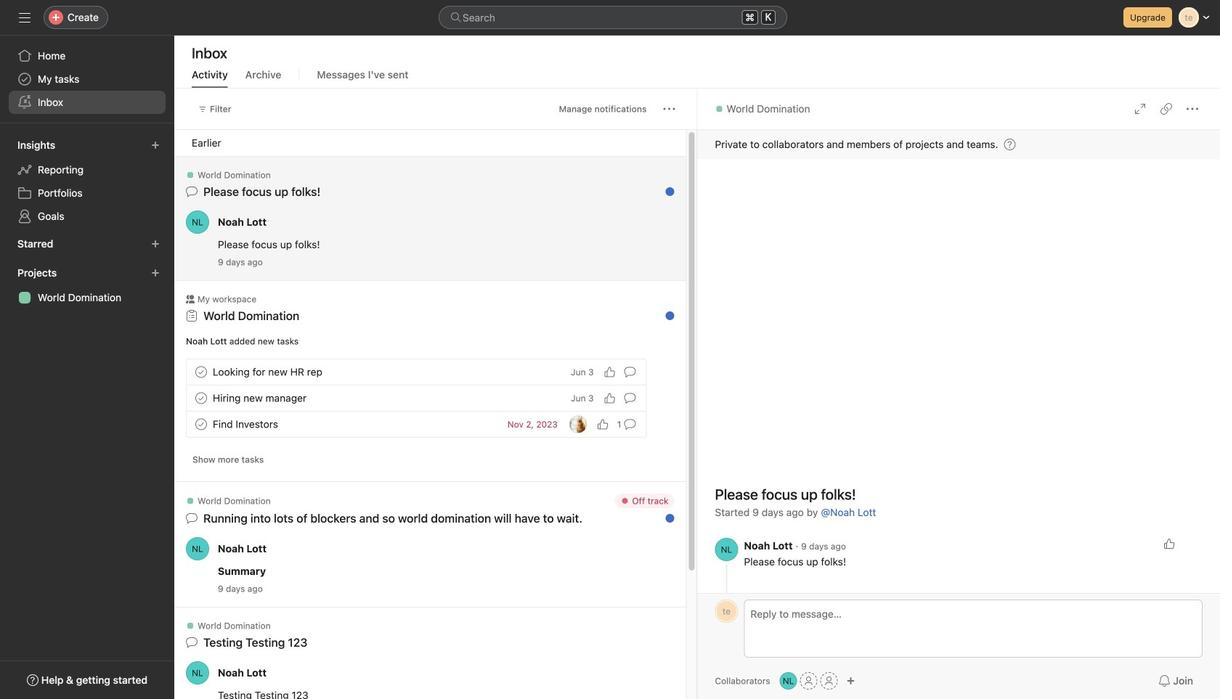 Task type: vqa. For each thing, say whether or not it's contained in the screenshot.
leftCount icon to the left
no



Task type: describe. For each thing, give the bounding box(es) containing it.
hide sidebar image
[[19, 12, 31, 23]]

archive notification image
[[658, 499, 670, 511]]

0 likes. click to like this task image for 0 comments icon
[[604, 393, 616, 404]]

0 likes. click to like this task image for 0 comments image
[[604, 366, 616, 378]]

copy link image
[[1161, 103, 1172, 115]]

0 likes. click to like this task image
[[597, 419, 609, 430]]

new insights image
[[151, 141, 160, 150]]

open user profile image
[[186, 211, 209, 234]]

mark complete image for 0 comments image's mark complete checkbox
[[192, 364, 210, 381]]

more actions image
[[1187, 103, 1198, 115]]

add items to starred image
[[151, 240, 160, 248]]

0 likes. click to like this message comment image
[[1164, 538, 1175, 550]]

full screen image
[[1135, 103, 1146, 115]]

1 comment image
[[624, 419, 636, 430]]



Task type: locate. For each thing, give the bounding box(es) containing it.
insights element
[[0, 132, 174, 231]]

mark complete checkbox for 0 likes. click to like this task icon
[[192, 416, 210, 433]]

1 vertical spatial more actions image
[[612, 499, 624, 511]]

2 mark complete checkbox from the top
[[192, 416, 210, 433]]

1 0 likes. click to like this task image from the top
[[604, 366, 616, 378]]

Mark complete checkbox
[[192, 390, 210, 407]]

0 likes. click to like this task image left 0 comments image
[[604, 366, 616, 378]]

1 mark complete image from the top
[[192, 364, 210, 381]]

mark complete image up mark complete image
[[192, 390, 210, 407]]

mark complete image for mark complete option
[[192, 390, 210, 407]]

0 vertical spatial mark complete checkbox
[[192, 364, 210, 381]]

new project or portfolio image
[[151, 269, 160, 277]]

0 vertical spatial message icon image
[[186, 186, 198, 198]]

1 vertical spatial 0 likes. click to like this task image
[[604, 393, 616, 404]]

mark complete image
[[192, 416, 210, 433]]

None field
[[439, 6, 787, 29]]

2 0 likes. click to like this task image from the top
[[604, 393, 616, 404]]

1 vertical spatial mark complete image
[[192, 390, 210, 407]]

1 message icon image from the top
[[186, 186, 198, 198]]

mark complete checkbox up mark complete option
[[192, 364, 210, 381]]

toggle assignee popover image
[[569, 416, 587, 433]]

1 mark complete checkbox from the top
[[192, 364, 210, 381]]

add or remove collaborators image
[[847, 677, 855, 686]]

Mark complete checkbox
[[192, 364, 210, 381], [192, 416, 210, 433]]

global element
[[0, 36, 174, 123]]

Search tasks, projects, and more text field
[[439, 6, 787, 29]]

0 likes. click to like this task image
[[604, 366, 616, 378], [604, 393, 616, 404]]

add to bookmarks image
[[635, 499, 647, 511]]

archive all image
[[658, 298, 670, 309]]

0 vertical spatial mark complete image
[[192, 364, 210, 381]]

status update icon image
[[186, 513, 198, 524]]

1 horizontal spatial more actions image
[[664, 103, 675, 115]]

projects element
[[0, 260, 174, 312]]

1 vertical spatial mark complete checkbox
[[192, 416, 210, 433]]

0 comments image
[[624, 393, 636, 404]]

0 horizontal spatial more actions image
[[612, 499, 624, 511]]

0 vertical spatial 0 likes. click to like this task image
[[604, 366, 616, 378]]

more actions image
[[664, 103, 675, 115], [612, 499, 624, 511]]

mark complete checkbox down mark complete option
[[192, 416, 210, 433]]

mark complete checkbox for 0 comments image
[[192, 364, 210, 381]]

0 likes. click to like this task image left 0 comments icon
[[604, 393, 616, 404]]

message icon image
[[186, 186, 198, 198], [186, 637, 198, 649]]

0 vertical spatial more actions image
[[664, 103, 675, 115]]

open user profile image
[[186, 538, 209, 561], [715, 538, 738, 561], [186, 662, 209, 685]]

mark complete image
[[192, 364, 210, 381], [192, 390, 210, 407]]

0 comments image
[[624, 366, 636, 378]]

2 mark complete image from the top
[[192, 390, 210, 407]]

add or remove collaborators image
[[780, 673, 797, 690]]

mark complete image up mark complete option
[[192, 364, 210, 381]]

1 vertical spatial message icon image
[[186, 637, 198, 649]]

2 message icon image from the top
[[186, 637, 198, 649]]



